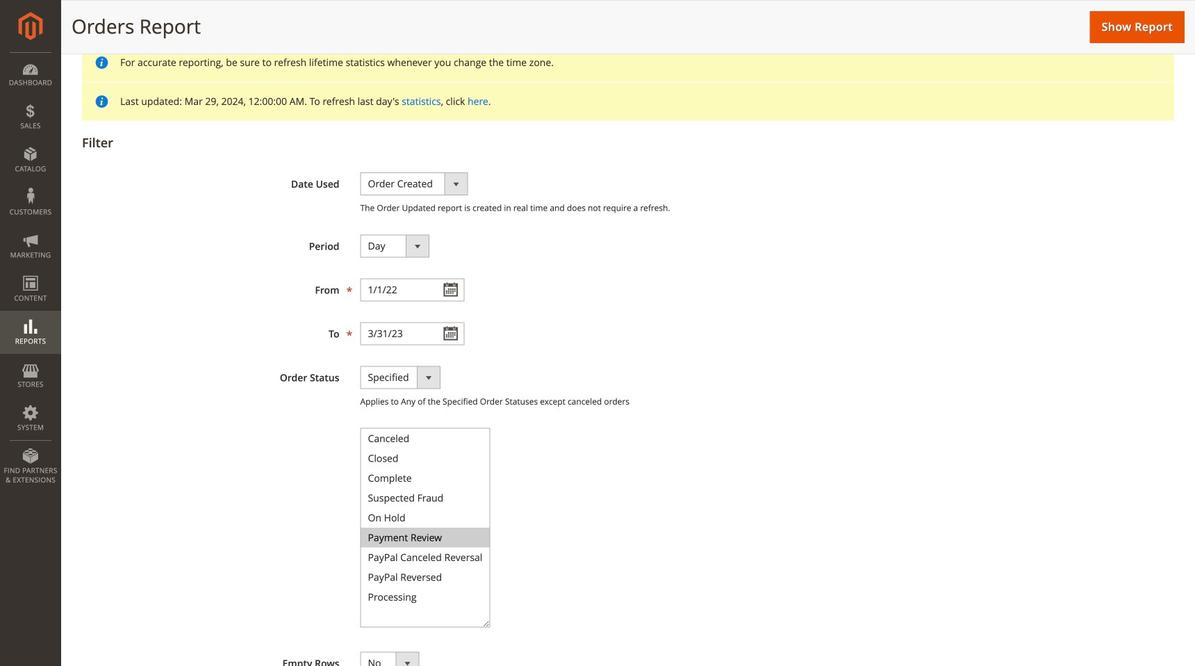 Task type: locate. For each thing, give the bounding box(es) containing it.
magento admin panel image
[[18, 12, 43, 40]]

None text field
[[361, 278, 465, 301], [361, 322, 465, 345], [361, 278, 465, 301], [361, 322, 465, 345]]

menu bar
[[0, 52, 61, 492]]



